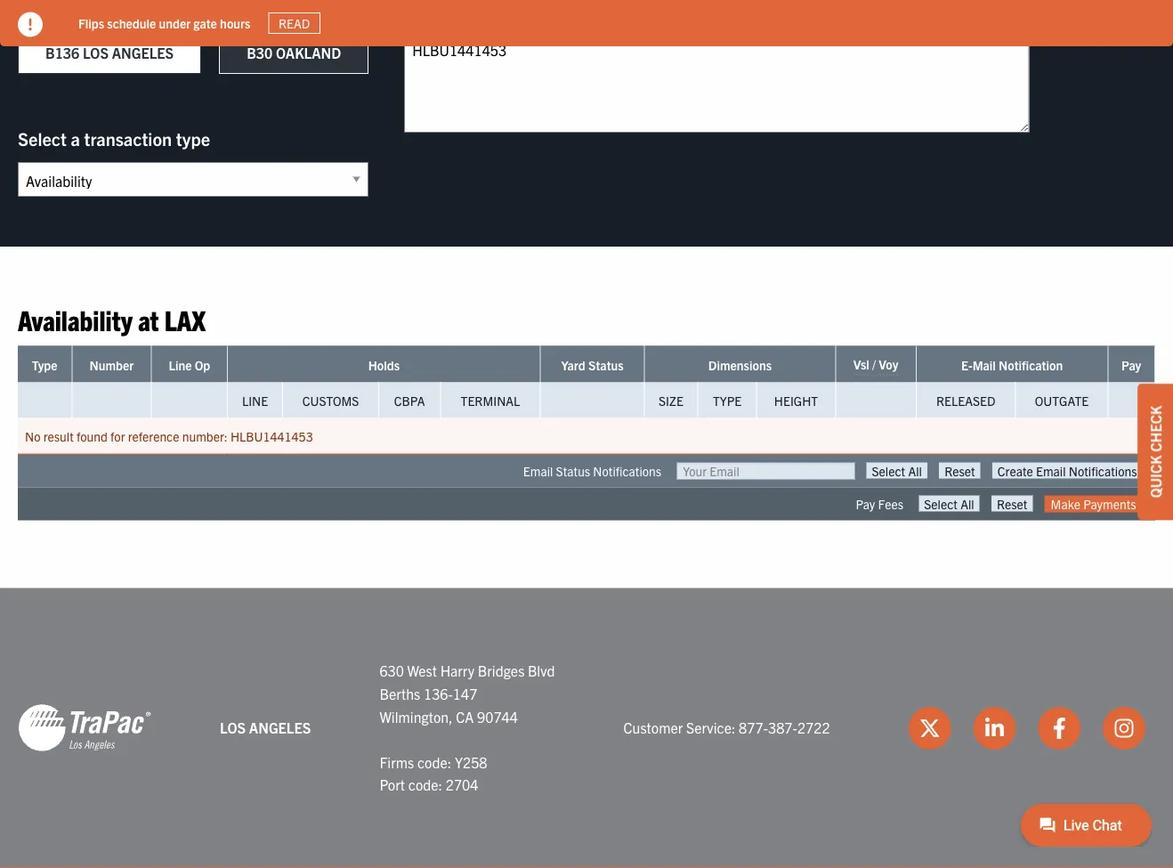 Task type: locate. For each thing, give the bounding box(es) containing it.
terminal
[[461, 393, 520, 409]]

2722
[[798, 719, 830, 737]]

line for line
[[242, 393, 268, 409]]

pay
[[1122, 357, 1142, 373], [856, 496, 876, 512]]

select
[[18, 127, 67, 150]]

0 horizontal spatial los
[[83, 44, 109, 62]]

firms
[[380, 753, 414, 771]]

line
[[169, 357, 192, 373], [242, 393, 268, 409]]

status right yard
[[589, 357, 624, 373]]

quick
[[1147, 455, 1165, 498]]

b136 los angeles
[[45, 44, 174, 62]]

los
[[83, 44, 109, 62], [220, 719, 246, 737]]

1 horizontal spatial line
[[242, 393, 268, 409]]

1 vertical spatial angeles
[[249, 719, 311, 737]]

2704
[[446, 776, 479, 794]]

b30
[[247, 44, 273, 62]]

op
[[195, 357, 210, 373]]

schedule
[[107, 15, 156, 31]]

0 vertical spatial angeles
[[112, 44, 174, 62]]

code: up 2704
[[418, 753, 452, 771]]

630
[[380, 662, 404, 680]]

0 horizontal spatial type
[[32, 357, 57, 373]]

0 vertical spatial line
[[169, 357, 192, 373]]

no result found for reference number: hlbu1441453
[[25, 428, 313, 444]]

status
[[589, 357, 624, 373], [556, 463, 591, 479]]

under
[[159, 15, 191, 31]]

ca
[[456, 708, 474, 726]]

pay for pay fees
[[856, 496, 876, 512]]

height
[[775, 393, 818, 409]]

136-
[[424, 685, 453, 703]]

footer containing 630 west harry bridges blvd
[[0, 589, 1174, 868]]

type
[[32, 357, 57, 373], [713, 393, 742, 409]]

0 vertical spatial los
[[83, 44, 109, 62]]

1 horizontal spatial pay
[[1122, 357, 1142, 373]]

line left op
[[169, 357, 192, 373]]

type
[[176, 127, 210, 150]]

1 vertical spatial los
[[220, 719, 246, 737]]

387-
[[768, 719, 798, 737]]

status right email
[[556, 463, 591, 479]]

0 horizontal spatial line
[[169, 357, 192, 373]]

0 vertical spatial code:
[[418, 753, 452, 771]]

vsl / voy
[[854, 356, 899, 372]]

type down availability
[[32, 357, 57, 373]]

notifications
[[593, 463, 662, 479]]

west
[[407, 662, 437, 680]]

notification
[[999, 357, 1063, 373]]

b136
[[45, 44, 79, 62]]

1 vertical spatial line
[[242, 393, 268, 409]]

footer
[[0, 589, 1174, 868]]

wilmington,
[[380, 708, 453, 726]]

customer service: 877-387-2722
[[624, 719, 830, 737]]

code: right port
[[408, 776, 443, 794]]

1 horizontal spatial los
[[220, 719, 246, 737]]

0 vertical spatial type
[[32, 357, 57, 373]]

1 vertical spatial pay
[[856, 496, 876, 512]]

code:
[[418, 753, 452, 771], [408, 776, 443, 794]]

quick check link
[[1138, 384, 1174, 520]]

0 vertical spatial pay
[[1122, 357, 1142, 373]]

90744
[[477, 708, 518, 726]]

status for yard
[[589, 357, 624, 373]]

select a transaction type
[[18, 127, 210, 150]]

1 horizontal spatial angeles
[[249, 719, 311, 737]]

no
[[25, 428, 40, 444]]

a
[[71, 127, 80, 150]]

port
[[380, 776, 405, 794]]

flips
[[78, 15, 104, 31]]

firms code:  y258 port code:  2704
[[380, 753, 488, 794]]

1 vertical spatial code:
[[408, 776, 443, 794]]

line up 'hlbu1441453'
[[242, 393, 268, 409]]

1 vertical spatial type
[[713, 393, 742, 409]]

angeles
[[112, 44, 174, 62], [249, 719, 311, 737]]

line op
[[169, 357, 210, 373]]

mail
[[973, 357, 996, 373]]

released
[[937, 393, 996, 409]]

type down dimensions
[[713, 393, 742, 409]]

None button
[[867, 463, 928, 479], [940, 463, 981, 479], [993, 463, 1143, 479], [919, 496, 980, 512], [992, 496, 1033, 512], [867, 463, 928, 479], [940, 463, 981, 479], [993, 463, 1143, 479], [919, 496, 980, 512], [992, 496, 1033, 512]]

hlbu1441453
[[231, 428, 313, 444]]

line for line op
[[169, 357, 192, 373]]

holds
[[368, 357, 400, 373]]

vsl
[[854, 356, 870, 372]]

check
[[1147, 406, 1165, 452]]

at
[[138, 302, 159, 337]]

0 vertical spatial status
[[589, 357, 624, 373]]

service:
[[687, 719, 736, 737]]

status for email
[[556, 463, 591, 479]]

0 horizontal spatial pay
[[856, 496, 876, 512]]

availability
[[18, 302, 133, 337]]

1 vertical spatial status
[[556, 463, 591, 479]]

yard
[[561, 357, 586, 373]]

for
[[110, 428, 125, 444]]

angeles inside footer
[[249, 719, 311, 737]]



Task type: describe. For each thing, give the bounding box(es) containing it.
pay fees
[[856, 496, 904, 512]]

make payments link
[[1045, 496, 1143, 513]]

customer
[[624, 719, 683, 737]]

transaction
[[84, 127, 172, 150]]

1 horizontal spatial type
[[713, 393, 742, 409]]

read link
[[268, 12, 320, 34]]

lax
[[165, 302, 206, 337]]

pay for pay
[[1122, 357, 1142, 373]]

number:
[[182, 428, 228, 444]]

hours
[[220, 15, 251, 31]]

fees
[[878, 496, 904, 512]]

los angeles image
[[18, 703, 151, 753]]

make
[[1051, 496, 1081, 512]]

877-
[[739, 719, 768, 737]]

y258
[[455, 753, 488, 771]]

payments
[[1084, 496, 1137, 512]]

customs
[[303, 393, 359, 409]]

los angeles
[[220, 719, 311, 737]]

dimensions
[[709, 357, 772, 373]]

e-mail notification
[[962, 357, 1063, 373]]

Your Email email field
[[677, 463, 855, 480]]

result
[[43, 428, 74, 444]]

quick check
[[1147, 406, 1165, 498]]

yard status
[[561, 357, 624, 373]]

make payments
[[1051, 496, 1137, 512]]

availability at lax
[[18, 302, 206, 337]]

harry
[[441, 662, 475, 680]]

0 horizontal spatial angeles
[[112, 44, 174, 62]]

outgate
[[1035, 393, 1089, 409]]

flips schedule under gate hours
[[78, 15, 251, 31]]

berths
[[380, 685, 421, 703]]

bridges
[[478, 662, 525, 680]]

reference
[[128, 428, 179, 444]]

e-
[[962, 357, 973, 373]]

email
[[523, 463, 553, 479]]

email status notifications
[[523, 463, 662, 479]]

found
[[77, 428, 108, 444]]

number
[[90, 357, 134, 373]]

b30 oakland
[[247, 44, 341, 62]]

blvd
[[528, 662, 555, 680]]

147
[[453, 685, 478, 703]]

gate
[[194, 15, 217, 31]]

solid image
[[18, 12, 43, 37]]

cbpa
[[394, 393, 425, 409]]

oakland
[[276, 44, 341, 62]]

size
[[659, 393, 684, 409]]

Enter reference number(s) text field
[[404, 32, 1030, 133]]

630 west harry bridges blvd berths 136-147 wilmington, ca 90744
[[380, 662, 555, 726]]

voy
[[879, 356, 899, 372]]

read
[[279, 15, 310, 31]]

/
[[873, 356, 876, 372]]



Task type: vqa. For each thing, say whether or not it's contained in the screenshot.
the Shipping related to Shipping Line
no



